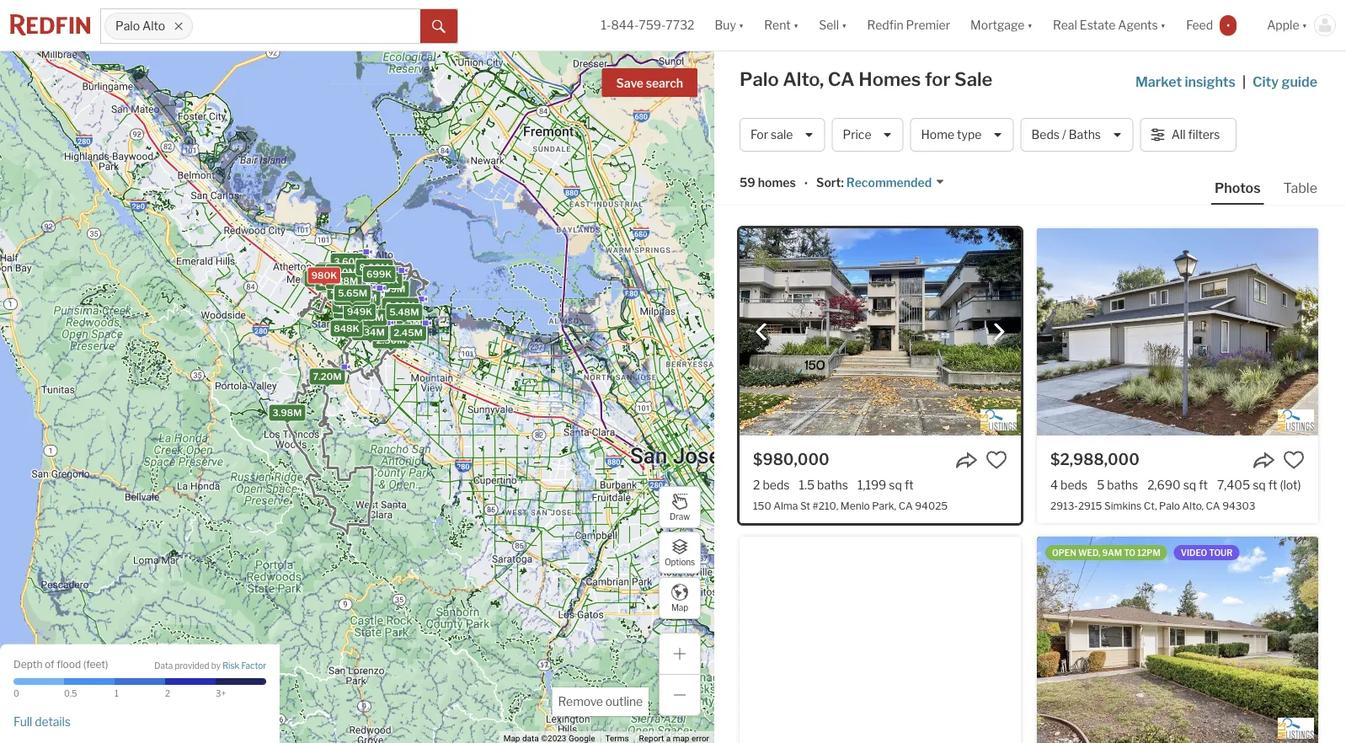 Task type: describe. For each thing, give the bounding box(es) containing it.
buy ▾ button
[[705, 0, 755, 51]]

1 horizontal spatial •
[[1227, 19, 1230, 31]]

submit search image
[[432, 20, 446, 33]]

94025
[[915, 500, 948, 512]]

homes
[[859, 68, 921, 91]]

rent ▾ button
[[755, 0, 809, 51]]

photos
[[1215, 180, 1261, 196]]

0 horizontal spatial alto,
[[783, 68, 824, 91]]

open
[[1053, 548, 1077, 558]]

favorite button checkbox for $980,000
[[986, 449, 1008, 471]]

risk
[[223, 661, 240, 671]]

7.95m
[[348, 293, 377, 303]]

8.00m
[[359, 262, 390, 273]]

feed
[[1187, 18, 1214, 32]]

remove outline
[[558, 695, 643, 709]]

for
[[925, 68, 951, 91]]

sell ▾ button
[[809, 0, 857, 51]]

photo of 2913-2915 simkins ct, palo alto, ca 94303 image
[[1037, 228, 1319, 436]]

5.48m
[[390, 307, 419, 318]]

15.8m
[[346, 285, 374, 296]]

1.25m
[[394, 317, 421, 328]]

8.50m
[[344, 289, 374, 300]]

by
[[211, 661, 221, 671]]

home type button
[[911, 118, 1014, 152]]

59 homes •
[[740, 176, 808, 191]]

video
[[1181, 548, 1208, 558]]

depth of flood ( feet )
[[13, 659, 108, 671]]

▾ for rent ▾
[[794, 18, 799, 32]]

options
[[665, 557, 695, 567]]

real
[[1053, 18, 1078, 32]]

4.59m
[[343, 294, 373, 305]]

beds for $980,000
[[763, 478, 790, 492]]

premier
[[906, 18, 951, 32]]

of
[[45, 659, 54, 671]]

/
[[1063, 128, 1067, 142]]

wed,
[[1079, 548, 1101, 558]]

1 vertical spatial 1.20m
[[347, 301, 374, 312]]

5.68m
[[386, 301, 415, 312]]

favorite button image
[[1284, 449, 1305, 471]]

photo of 150 alma st #210, menlo park, ca 94025 image
[[740, 228, 1021, 436]]

mortgage ▾
[[971, 18, 1033, 32]]

1.5 baths
[[799, 478, 849, 492]]

next button image
[[991, 324, 1008, 341]]

▾ for mortgage ▾
[[1028, 18, 1033, 32]]

150
[[753, 500, 772, 512]]

baths for $980,000
[[818, 478, 849, 492]]

844-
[[611, 18, 639, 32]]

map region
[[0, 0, 760, 743]]

sq for $2,988,000
[[1184, 478, 1197, 492]]

google image
[[4, 721, 60, 743]]

16.0m
[[336, 278, 365, 289]]

3.30m
[[357, 272, 387, 282]]

for
[[751, 128, 769, 142]]

2913-
[[1051, 500, 1079, 512]]

885k
[[374, 275, 399, 286]]

0 vertical spatial 3.60m
[[334, 256, 364, 267]]

baths
[[1069, 128, 1101, 142]]

risk factor link
[[223, 660, 266, 672]]

for sale button
[[740, 118, 825, 152]]

0 vertical spatial 2.90m
[[308, 273, 338, 284]]

save search button
[[602, 68, 698, 97]]

sq for $980,000
[[889, 478, 902, 492]]

$980,000
[[753, 450, 830, 469]]

1 vertical spatial 2.99m
[[371, 325, 400, 336]]

full details button
[[13, 714, 71, 729]]

0 vertical spatial 1.20m
[[329, 267, 357, 278]]

1 vertical spatial 3.60m
[[340, 300, 369, 311]]

13.9m
[[341, 287, 368, 298]]

2 for 2 beds
[[753, 478, 760, 492]]

3 ft from the left
[[1269, 478, 1278, 492]]

2.15m
[[356, 305, 384, 316]]

2.85m
[[332, 280, 361, 291]]

guide
[[1282, 73, 1318, 90]]

palo alto, ca homes for sale
[[740, 68, 993, 91]]

1 vertical spatial 2.90m
[[370, 318, 399, 328]]

map button
[[659, 577, 701, 619]]

palo alto
[[115, 19, 165, 33]]

1-844-759-7732
[[601, 18, 695, 32]]

favorite button image
[[986, 449, 1008, 471]]

5.60m
[[337, 305, 367, 316]]

5.65m
[[338, 288, 368, 299]]

buy ▾
[[715, 18, 744, 32]]

to
[[1124, 548, 1136, 558]]

type
[[957, 128, 982, 142]]

rent
[[765, 18, 791, 32]]

5
[[1097, 478, 1105, 492]]

menlo
[[841, 500, 870, 512]]

8.90m
[[338, 264, 368, 275]]

for sale
[[751, 128, 793, 142]]

open wed, 9am to 12pm
[[1053, 548, 1161, 558]]

4.70m
[[347, 298, 376, 308]]

apple ▾
[[1268, 18, 1308, 32]]

4.50m
[[319, 267, 348, 278]]

remove
[[558, 695, 603, 709]]

buy
[[715, 18, 736, 32]]

price
[[843, 128, 872, 142]]

0.5
[[64, 689, 77, 699]]

5 ▾ from the left
[[1161, 18, 1167, 32]]

favorite button checkbox for $2,988,000
[[1284, 449, 1305, 471]]

market
[[1136, 73, 1182, 90]]

1 vertical spatial alto,
[[1183, 500, 1204, 512]]

depth
[[13, 659, 42, 671]]

ca for $2,988,000
[[1207, 500, 1221, 512]]

▾ for apple ▾
[[1303, 18, 1308, 32]]

4.34m
[[355, 327, 385, 338]]

table
[[1284, 180, 1318, 196]]

tour
[[1210, 548, 1233, 558]]

699k
[[367, 269, 392, 280]]

1
[[115, 689, 119, 699]]

2 949k from the top
[[347, 307, 373, 317]]

0 vertical spatial 2.99m
[[376, 284, 406, 295]]

mortgage
[[971, 18, 1025, 32]]

7732
[[666, 18, 695, 32]]

ca for $980,000
[[899, 500, 913, 512]]

2 for 2 units
[[306, 272, 312, 283]]



Task type: vqa. For each thing, say whether or not it's contained in the screenshot.
7732
yes



Task type: locate. For each thing, give the bounding box(es) containing it.
ca right "park,"
[[899, 500, 913, 512]]

1 vertical spatial 2
[[753, 478, 760, 492]]

94303
[[1223, 500, 1256, 512]]

None search field
[[193, 9, 421, 43]]

beds right 4
[[1061, 478, 1088, 492]]

1,199
[[858, 478, 887, 492]]

feet
[[86, 659, 105, 671]]

848k
[[334, 323, 360, 334]]

real estate agents ▾
[[1053, 18, 1167, 32]]

(
[[83, 659, 86, 671]]

ft right 1,199
[[905, 478, 914, 492]]

1 beds from the left
[[763, 478, 790, 492]]

2
[[306, 272, 312, 283], [753, 478, 760, 492], [165, 689, 170, 699]]

1 horizontal spatial palo
[[740, 68, 779, 91]]

1.29m
[[326, 267, 353, 278]]

980k
[[311, 270, 337, 281]]

5.99m
[[351, 293, 380, 304]]

0 horizontal spatial beds
[[763, 478, 790, 492]]

0 vertical spatial mlslistings inc. (mlslistings) image
[[1278, 410, 1315, 431]]

|
[[1243, 73, 1246, 90]]

5 baths
[[1097, 478, 1139, 492]]

mortgage ▾ button
[[961, 0, 1043, 51]]

1 horizontal spatial alto,
[[1183, 500, 1204, 512]]

recommended
[[847, 176, 932, 190]]

price button
[[832, 118, 904, 152]]

ca
[[828, 68, 855, 91], [899, 500, 913, 512], [1207, 500, 1221, 512]]

2 up 150
[[753, 478, 760, 492]]

•
[[1227, 19, 1230, 31], [805, 177, 808, 191]]

2 ▾ from the left
[[794, 18, 799, 32]]

1 vertical spatial mlslistings inc. (mlslistings) image
[[1278, 718, 1315, 739]]

ft for $2,988,000
[[1199, 478, 1208, 492]]

2 baths from the left
[[1108, 478, 1139, 492]]

1 horizontal spatial 2
[[306, 272, 312, 283]]

favorite button checkbox down mlslistings inc. (mlslistings) icon
[[986, 449, 1008, 471]]

favorite button checkbox up (lot) at the bottom
[[1284, 449, 1305, 471]]

0 horizontal spatial ft
[[905, 478, 914, 492]]

2 inside map region
[[306, 272, 312, 283]]

home type
[[922, 128, 982, 142]]

beds / baths
[[1032, 128, 1101, 142]]

4 ▾ from the left
[[1028, 18, 1033, 32]]

0 vertical spatial palo
[[115, 19, 140, 33]]

0 horizontal spatial favorite button checkbox
[[986, 449, 1008, 471]]

0 horizontal spatial 2.90m
[[308, 273, 338, 284]]

0 vertical spatial 2
[[306, 272, 312, 283]]

1 horizontal spatial sq
[[1184, 478, 1197, 492]]

city
[[1253, 73, 1279, 90]]

2913-2915 simkins ct, palo alto, ca 94303
[[1051, 500, 1256, 512]]

1 horizontal spatial ft
[[1199, 478, 1208, 492]]

1.63m
[[356, 312, 384, 323]]

2 favorite button checkbox from the left
[[1284, 449, 1305, 471]]

market insights | city guide
[[1136, 73, 1318, 90]]

2 beds
[[753, 478, 790, 492]]

remove palo alto image
[[173, 21, 184, 31]]

palo
[[115, 19, 140, 33], [740, 68, 779, 91], [1160, 500, 1181, 512]]

ft left (lot) at the bottom
[[1269, 478, 1278, 492]]

2,690 sq ft
[[1148, 478, 1208, 492]]

details
[[35, 714, 71, 729]]

sq up "park,"
[[889, 478, 902, 492]]

data provided by risk factor
[[154, 661, 266, 671]]

2.99m down 699k
[[376, 284, 406, 295]]

2 horizontal spatial ft
[[1269, 478, 1278, 492]]

• left sort
[[805, 177, 808, 191]]

ft
[[905, 478, 914, 492], [1199, 478, 1208, 492], [1269, 478, 1278, 492]]

draw button
[[659, 486, 701, 528]]

sale
[[771, 128, 793, 142]]

factor
[[241, 661, 266, 671]]

2 down data
[[165, 689, 170, 699]]

2 horizontal spatial sq
[[1253, 478, 1266, 492]]

full details
[[13, 714, 71, 729]]

photos button
[[1212, 179, 1281, 205]]

1,199 sq ft
[[858, 478, 914, 492]]

0 horizontal spatial 2
[[165, 689, 170, 699]]

1 mlslistings inc. (mlslistings) image from the top
[[1278, 410, 1315, 431]]

palo left alto
[[115, 19, 140, 33]]

▾ right "apple"
[[1303, 18, 1308, 32]]

1 vertical spatial •
[[805, 177, 808, 191]]

7.20m
[[313, 371, 342, 382]]

• inside 59 homes •
[[805, 177, 808, 191]]

previous button image
[[753, 324, 770, 341]]

1 baths from the left
[[818, 478, 849, 492]]

simkins
[[1105, 500, 1142, 512]]

▾ right buy
[[739, 18, 744, 32]]

▾ for sell ▾
[[842, 18, 847, 32]]

baths up #210,
[[818, 478, 849, 492]]

palo up for
[[740, 68, 779, 91]]

2.45m
[[394, 328, 423, 339]]

2 horizontal spatial ca
[[1207, 500, 1221, 512]]

▾ right rent
[[794, 18, 799, 32]]

sq right 7,405
[[1253, 478, 1266, 492]]

beds
[[1032, 128, 1060, 142]]

1 horizontal spatial 2.90m
[[370, 318, 399, 328]]

1 horizontal spatial favorite button checkbox
[[1284, 449, 1305, 471]]

beds
[[763, 478, 790, 492], [1061, 478, 1088, 492]]

2 left units
[[306, 272, 312, 283]]

▾ right sell
[[842, 18, 847, 32]]

beds up alma
[[763, 478, 790, 492]]

alto
[[142, 19, 165, 33]]

2 vertical spatial 2
[[165, 689, 170, 699]]

0 horizontal spatial •
[[805, 177, 808, 191]]

3 ▾ from the left
[[842, 18, 847, 32]]

0 horizontal spatial baths
[[818, 478, 849, 492]]

2 beds from the left
[[1061, 478, 1088, 492]]

alto, down "2,690 sq ft"
[[1183, 500, 1204, 512]]

0 horizontal spatial ca
[[828, 68, 855, 91]]

1 favorite button checkbox from the left
[[986, 449, 1008, 471]]

st
[[801, 500, 811, 512]]

market insights link
[[1136, 55, 1236, 92]]

0 vertical spatial •
[[1227, 19, 1230, 31]]

ct,
[[1144, 500, 1158, 512]]

palo for palo alto, ca homes for sale
[[740, 68, 779, 91]]

palo for palo alto
[[115, 19, 140, 33]]

1.20m
[[329, 267, 357, 278], [347, 301, 374, 312]]

beds for $2,988,000
[[1061, 478, 1088, 492]]

all filters button
[[1141, 118, 1237, 152]]

1-
[[601, 18, 611, 32]]

sort :
[[817, 176, 844, 190]]

• right feed
[[1227, 19, 1230, 31]]

1 vertical spatial palo
[[740, 68, 779, 91]]

beds / baths button
[[1021, 118, 1134, 152]]

2.99m down 1.63m
[[371, 325, 400, 336]]

1 sq from the left
[[889, 478, 902, 492]]

5.45m
[[338, 291, 367, 302]]

mlslistings inc. (mlslistings) image
[[1278, 410, 1315, 431], [1278, 718, 1315, 739]]

favorite button checkbox
[[986, 449, 1008, 471], [1284, 449, 1305, 471]]

redfin premier
[[868, 18, 951, 32]]

2915
[[1079, 500, 1103, 512]]

949k
[[347, 301, 372, 312], [347, 307, 373, 317]]

baths up simkins
[[1108, 478, 1139, 492]]

0 horizontal spatial sq
[[889, 478, 902, 492]]

4.95m
[[389, 304, 419, 314]]

homes
[[758, 176, 796, 190]]

1.56m
[[326, 277, 354, 288]]

draw
[[670, 512, 690, 522]]

4.19m
[[336, 299, 364, 310]]

sort
[[817, 176, 841, 190]]

2 horizontal spatial 2
[[753, 478, 760, 492]]

▾ right agents
[[1161, 18, 1167, 32]]

2 vertical spatial palo
[[1160, 500, 1181, 512]]

2 mlslistings inc. (mlslistings) image from the top
[[1278, 718, 1315, 739]]

1 horizontal spatial ca
[[899, 500, 913, 512]]

0
[[13, 689, 19, 699]]

ft left 7,405
[[1199, 478, 1208, 492]]

1 horizontal spatial beds
[[1061, 478, 1088, 492]]

2 ft from the left
[[1199, 478, 1208, 492]]

baths for $2,988,000
[[1108, 478, 1139, 492]]

photo of 3815 grove ave, palo alto, ca 94303 image
[[1037, 537, 1319, 743]]

palo right ct, on the right of page
[[1160, 500, 1181, 512]]

buy ▾ button
[[715, 0, 744, 51]]

0 horizontal spatial palo
[[115, 19, 140, 33]]

2 sq from the left
[[1184, 478, 1197, 492]]

mlslistings inc. (mlslistings) image
[[981, 410, 1017, 431]]

▾ for buy ▾
[[739, 18, 744, 32]]

2 horizontal spatial palo
[[1160, 500, 1181, 512]]

(lot)
[[1281, 478, 1302, 492]]

12pm
[[1138, 548, 1161, 558]]

ca left homes
[[828, 68, 855, 91]]

provided
[[175, 661, 209, 671]]

6 ▾ from the left
[[1303, 18, 1308, 32]]

redfin
[[868, 18, 904, 32]]

5.49m
[[363, 306, 392, 317]]

ca left the 94303
[[1207, 500, 1221, 512]]

0 vertical spatial alto,
[[783, 68, 824, 91]]

ft for $980,000
[[905, 478, 914, 492]]

rent ▾ button
[[765, 0, 799, 51]]

full
[[13, 714, 32, 729]]

9am
[[1103, 548, 1123, 558]]

1.80m
[[310, 270, 339, 281]]

2.99m
[[376, 284, 406, 295], [371, 325, 400, 336]]

#210,
[[813, 500, 839, 512]]

rent ▾
[[765, 18, 799, 32]]

4
[[1051, 478, 1059, 492]]

1 ▾ from the left
[[739, 18, 744, 32]]

▾ right mortgage
[[1028, 18, 1033, 32]]

1 horizontal spatial baths
[[1108, 478, 1139, 492]]

sell
[[819, 18, 839, 32]]

3 sq from the left
[[1253, 478, 1266, 492]]

3.49m
[[347, 266, 376, 277]]

1 ft from the left
[[905, 478, 914, 492]]

ad region
[[740, 537, 1021, 743]]

1 949k from the top
[[347, 301, 372, 312]]

alto, down rent ▾ dropdown button
[[783, 68, 824, 91]]

sq right 2,690
[[1184, 478, 1197, 492]]

sale
[[955, 68, 993, 91]]

data
[[154, 661, 173, 671]]



